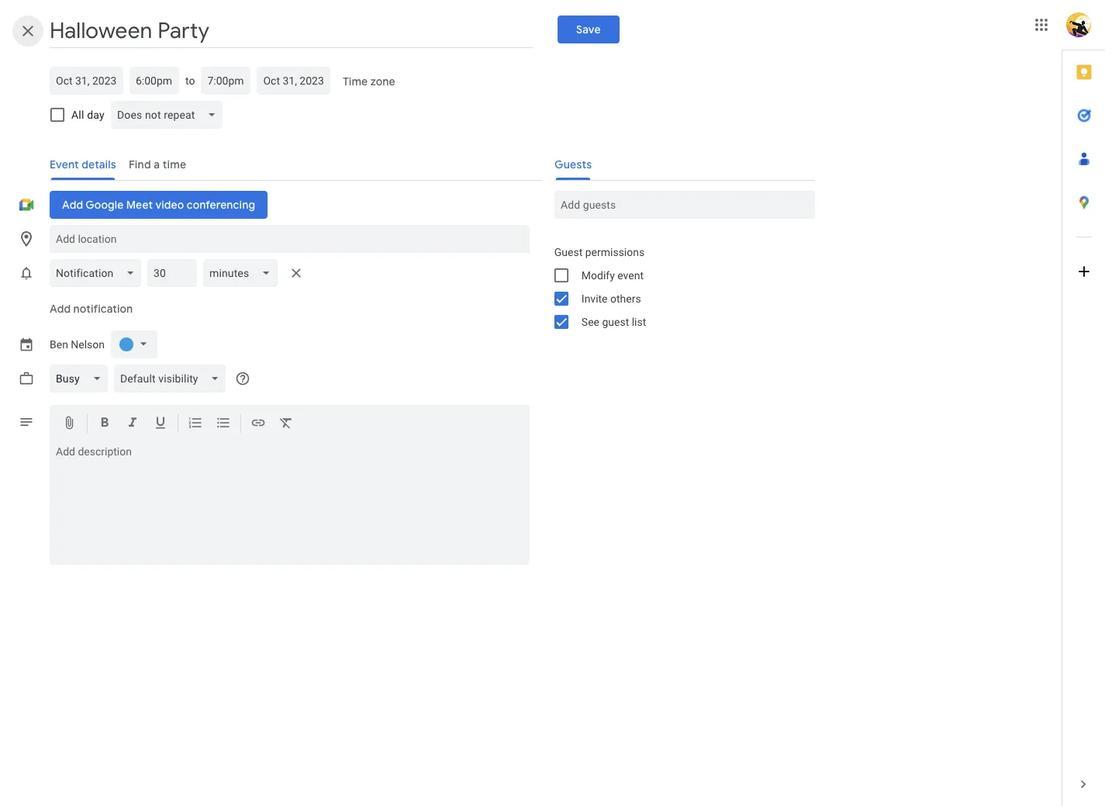 Task type: vqa. For each thing, say whether or not it's contained in the screenshot.
'Tue 21'
no



Task type: describe. For each thing, give the bounding box(es) containing it.
permissions
[[586, 246, 645, 258]]

insert link image
[[251, 415, 266, 433]]

Location text field
[[56, 225, 524, 253]]

save button
[[558, 16, 620, 43]]

zone
[[371, 74, 396, 88]]

Description text field
[[50, 445, 530, 562]]

time zone button
[[337, 67, 402, 95]]

bulleted list image
[[216, 415, 231, 433]]

Guests text field
[[561, 191, 809, 219]]

see guest list
[[582, 316, 646, 328]]

End date text field
[[263, 71, 325, 90]]

Title text field
[[50, 14, 533, 48]]

list
[[632, 316, 646, 328]]

underline image
[[153, 415, 168, 433]]

time
[[343, 74, 368, 88]]

to
[[185, 74, 195, 87]]

30 minutes before element
[[50, 256, 309, 290]]

Start date text field
[[56, 71, 117, 90]]

notification
[[73, 302, 133, 316]]

others
[[611, 292, 641, 305]]

Start time text field
[[136, 71, 173, 90]]

group containing guest permissions
[[542, 241, 815, 334]]

save
[[577, 22, 601, 36]]

invite others
[[582, 292, 641, 305]]

bold image
[[97, 415, 112, 433]]

ben nelson
[[50, 338, 105, 351]]



Task type: locate. For each thing, give the bounding box(es) containing it.
None field
[[111, 101, 229, 129], [50, 259, 148, 287], [204, 259, 284, 287], [50, 365, 114, 393], [114, 365, 232, 393], [111, 101, 229, 129], [50, 259, 148, 287], [204, 259, 284, 287], [50, 365, 114, 393], [114, 365, 232, 393]]

all day
[[71, 109, 105, 121]]

invite
[[582, 292, 608, 305]]

modify event
[[582, 269, 644, 282]]

guest
[[602, 316, 629, 328]]

event
[[618, 269, 644, 282]]

add notification button
[[43, 290, 139, 327]]

ben
[[50, 338, 68, 351]]

add
[[50, 302, 71, 316]]

numbered list image
[[188, 415, 203, 433]]

modify
[[582, 269, 615, 282]]

day
[[87, 109, 105, 121]]

formatting options toolbar
[[50, 405, 530, 442]]

guest permissions
[[555, 246, 645, 258]]

End time text field
[[207, 71, 245, 90]]

guest
[[555, 246, 583, 258]]

see
[[582, 316, 600, 328]]

add notification
[[50, 302, 133, 316]]

remove formatting image
[[279, 415, 294, 433]]

tab list
[[1063, 50, 1106, 763]]

italic image
[[125, 415, 140, 433]]

Minutes in advance for notification number field
[[154, 259, 191, 287]]

group
[[542, 241, 815, 334]]

all
[[71, 109, 84, 121]]

time zone
[[343, 74, 396, 88]]

nelson
[[71, 338, 105, 351]]



